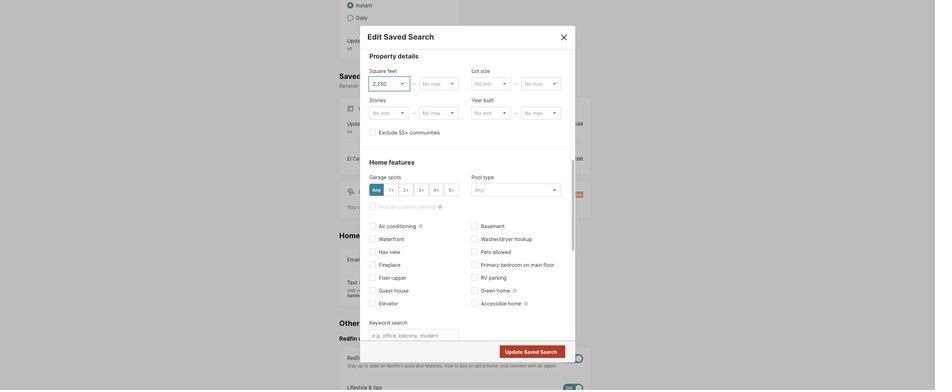 Task type: locate. For each thing, give the bounding box(es) containing it.
lot size
[[472, 68, 490, 74]]

home features
[[370, 159, 415, 167]]

None checkbox
[[564, 355, 584, 364], [564, 385, 584, 391], [564, 355, 584, 364], [564, 385, 584, 391]]

— for year built
[[515, 111, 519, 116]]

search inside dialog
[[392, 320, 408, 327]]

to
[[364, 364, 369, 369], [455, 364, 459, 369]]

0 vertical spatial your
[[430, 83, 440, 89]]

update down for sale
[[347, 121, 365, 127]]

test
[[371, 156, 381, 162]]

upper
[[393, 275, 407, 282]]

option group
[[369, 184, 459, 197]]

parking down 3+ option
[[418, 204, 436, 210]]

rv parking
[[481, 275, 507, 282]]

search inside button
[[541, 350, 558, 356]]

add your phone number in
[[347, 288, 404, 293]]

spots
[[388, 175, 402, 181]]

types up "property"
[[366, 38, 380, 44]]

—
[[412, 81, 417, 87], [515, 81, 519, 87], [412, 111, 417, 116], [515, 111, 519, 116]]

sell
[[475, 364, 482, 369]]

1 horizontal spatial search
[[465, 83, 481, 89]]

parking
[[418, 204, 436, 210], [489, 275, 507, 282]]

0 vertical spatial all
[[347, 46, 353, 51]]

home left tours
[[340, 232, 360, 241]]

home up accessible home
[[497, 288, 510, 295]]

redfin up "stay"
[[347, 356, 363, 362]]

your left preferred
[[430, 83, 440, 89]]

account
[[404, 288, 422, 293]]

on
[[422, 83, 428, 89], [524, 262, 530, 269], [381, 364, 386, 369]]

include
[[379, 204, 396, 210]]

for for for rent
[[359, 189, 369, 196]]

1 vertical spatial all
[[347, 129, 353, 135]]

0 vertical spatial redfin
[[340, 336, 358, 343]]

for left rent
[[359, 189, 369, 196]]

2 for from the top
[[359, 189, 369, 196]]

email
[[347, 257, 360, 263]]

has view
[[379, 250, 401, 256]]

1 vertical spatial update types all
[[347, 121, 380, 135]]

and right home,
[[501, 364, 509, 369]]

update down daily option
[[347, 38, 365, 44]]

on inside "saved searches receive timely notifications based on your preferred search filters."
[[422, 83, 428, 89]]

searches down 2+ radio
[[401, 204, 423, 211]]

and
[[416, 364, 424, 369], [501, 364, 509, 369]]

1 vertical spatial on
[[524, 262, 530, 269]]

1 vertical spatial update
[[347, 121, 365, 127]]

buy
[[460, 364, 468, 369]]

home inside edit saved search dialog
[[370, 159, 388, 167]]

a
[[483, 364, 486, 369]]

on left main
[[524, 262, 530, 269]]

home for home features
[[370, 159, 388, 167]]

1 edit button from the top
[[574, 120, 584, 135]]

parking up "green home"
[[489, 275, 507, 282]]

3+
[[419, 188, 425, 193]]

1 vertical spatial home
[[340, 232, 360, 241]]

redfin down other
[[340, 336, 358, 343]]

home tours
[[340, 232, 381, 241]]

0 vertical spatial parking
[[418, 204, 436, 210]]

list box
[[370, 78, 409, 90], [420, 78, 459, 90], [472, 78, 512, 90], [522, 78, 562, 90], [370, 107, 409, 120], [420, 107, 459, 120], [472, 107, 512, 120], [522, 107, 562, 120], [472, 184, 562, 197]]

search up e.g. office, balcony, modern text box
[[392, 320, 408, 327]]

1 horizontal spatial parking
[[489, 275, 507, 282]]

edit saved search
[[368, 32, 434, 42]]

4+
[[434, 188, 440, 193]]

built
[[484, 97, 494, 104]]

tools
[[405, 364, 415, 369]]

update up connect
[[506, 350, 523, 356]]

property details
[[370, 53, 419, 60]]

0 horizontal spatial to
[[364, 364, 369, 369]]

date
[[370, 364, 379, 369]]

1 vertical spatial for
[[359, 189, 369, 196]]

Daily radio
[[347, 15, 354, 21]]

basement
[[481, 224, 505, 230]]

you
[[347, 204, 356, 211]]

— for stories
[[412, 111, 417, 116]]

on right based
[[422, 83, 428, 89]]

0 horizontal spatial searches
[[363, 72, 396, 81]]

1 vertical spatial edit button
[[574, 155, 584, 163]]

update types all up "property"
[[347, 38, 380, 51]]

1 horizontal spatial on
[[422, 83, 428, 89]]

allowed
[[493, 250, 512, 256]]

keyword search
[[370, 320, 408, 327]]

1 vertical spatial redfin
[[347, 356, 363, 362]]

edit
[[368, 32, 382, 42], [574, 121, 584, 127], [574, 156, 584, 162]]

saved inside "saved searches receive timely notifications based on your preferred search filters."
[[340, 72, 361, 81]]

2 horizontal spatial on
[[524, 262, 530, 269]]

feet
[[388, 68, 397, 74]]

searches
[[363, 72, 396, 81], [401, 204, 423, 211]]

air conditioning
[[379, 224, 416, 230]]

features,
[[425, 364, 444, 369]]

0 vertical spatial home
[[370, 159, 388, 167]]

redfin
[[340, 336, 358, 343], [347, 356, 363, 362]]

bedroom
[[501, 262, 522, 269]]

for left sale
[[359, 106, 369, 112]]

number
[[382, 288, 398, 293]]

home up garage
[[370, 159, 388, 167]]

other
[[340, 320, 360, 328]]

1 vertical spatial home
[[508, 301, 522, 307]]

preferred
[[442, 83, 464, 89]]

1 vertical spatial types
[[366, 121, 380, 127]]

1+ radio
[[384, 184, 399, 197]]

searches up notifications at top left
[[363, 72, 396, 81]]

instant
[[356, 2, 373, 9]]

update types all down for sale
[[347, 121, 380, 135]]

on right date
[[381, 364, 386, 369]]

in
[[399, 288, 403, 293]]

0 horizontal spatial on
[[381, 364, 386, 369]]

0 horizontal spatial search
[[392, 320, 408, 327]]

option group containing any
[[369, 184, 459, 197]]

redfin news stay up to date on redfin's tools and features, how to buy or sell a home, and connect with an agent.
[[347, 356, 558, 369]]

0 vertical spatial edit
[[368, 32, 382, 42]]

agent.
[[545, 364, 558, 369]]

search for update saved search
[[541, 350, 558, 356]]

year
[[472, 97, 483, 104]]

1 horizontal spatial search
[[541, 350, 558, 356]]

for
[[359, 106, 369, 112], [359, 189, 369, 196]]

on for searches
[[422, 83, 428, 89]]

1 vertical spatial your
[[357, 288, 366, 293]]

air
[[379, 224, 386, 230]]

update saved search
[[506, 350, 558, 356]]

your inside "saved searches receive timely notifications based on your preferred search filters."
[[430, 83, 440, 89]]

connect
[[510, 364, 527, 369]]

0 vertical spatial search
[[465, 83, 481, 89]]

results
[[540, 350, 557, 356]]

1 vertical spatial search
[[541, 350, 558, 356]]

search right no
[[541, 350, 558, 356]]

for
[[463, 204, 469, 211]]

all down daily option
[[347, 46, 353, 51]]

home right accessible
[[508, 301, 522, 307]]

your up 'settings' at the left of the page
[[357, 288, 366, 293]]

1 vertical spatial searches
[[401, 204, 423, 211]]

0 horizontal spatial search
[[409, 32, 434, 42]]

2 update types all from the top
[[347, 121, 380, 135]]

0 horizontal spatial home
[[340, 232, 360, 241]]

garage spots
[[370, 175, 402, 181]]

0 vertical spatial for
[[359, 106, 369, 112]]

and right tools
[[416, 364, 424, 369]]

elevator
[[379, 301, 398, 307]]

edit inside dialog
[[368, 32, 382, 42]]

you can create saved searches while searching for
[[347, 204, 471, 211]]

0 vertical spatial update types all
[[347, 38, 380, 51]]

2 vertical spatial on
[[381, 364, 386, 369]]

0 horizontal spatial your
[[357, 288, 366, 293]]

5+
[[449, 188, 455, 193]]

2 vertical spatial edit
[[574, 156, 584, 162]]

1+
[[389, 188, 394, 193]]

search up details
[[409, 32, 434, 42]]

0 vertical spatial home
[[497, 288, 510, 295]]

for sale
[[359, 106, 383, 112]]

fixer-
[[379, 275, 393, 282]]

has
[[379, 250, 388, 256]]

2 vertical spatial update
[[506, 350, 523, 356]]

stay
[[347, 364, 357, 369]]

garage
[[370, 175, 387, 181]]

can
[[358, 204, 366, 211]]

all up el
[[347, 129, 353, 135]]

0 vertical spatial edit button
[[574, 120, 584, 135]]

1 horizontal spatial home
[[370, 159, 388, 167]]

home for green home
[[497, 288, 510, 295]]

— for square feet
[[412, 81, 417, 87]]

types down for sale
[[366, 121, 380, 127]]

1 horizontal spatial your
[[430, 83, 440, 89]]

1 vertical spatial search
[[392, 320, 408, 327]]

1 all from the top
[[347, 46, 353, 51]]

redfin for redfin news stay up to date on redfin's tools and features, how to buy or sell a home, and connect with an agent.
[[347, 356, 363, 362]]

on inside redfin news stay up to date on redfin's tools and features, how to buy or sell a home, and connect with an agent.
[[381, 364, 386, 369]]

notifications
[[376, 83, 405, 89]]

update inside button
[[506, 350, 523, 356]]

1 for from the top
[[359, 106, 369, 112]]

create
[[368, 204, 383, 211]]

0 horizontal spatial and
[[416, 364, 424, 369]]

home
[[497, 288, 510, 295], [508, 301, 522, 307]]

types
[[366, 38, 380, 44], [366, 121, 380, 127]]

search up the year
[[465, 83, 481, 89]]

all
[[347, 46, 353, 51], [347, 129, 353, 135]]

0 vertical spatial types
[[366, 38, 380, 44]]

based
[[406, 83, 421, 89]]

edit button
[[574, 120, 584, 135], [574, 155, 584, 163]]

0 vertical spatial search
[[409, 32, 434, 42]]

daily
[[356, 15, 368, 21]]

0 vertical spatial searches
[[363, 72, 396, 81]]

to left buy
[[455, 364, 459, 369]]

1 horizontal spatial to
[[455, 364, 459, 369]]

for for for sale
[[359, 106, 369, 112]]

to right up
[[364, 364, 369, 369]]

1 horizontal spatial and
[[501, 364, 509, 369]]

search
[[409, 32, 434, 42], [541, 350, 558, 356]]

redfin inside redfin news stay up to date on redfin's tools and features, how to buy or sell a home, and connect with an agent.
[[347, 356, 363, 362]]

0 vertical spatial on
[[422, 83, 428, 89]]

0 horizontal spatial parking
[[418, 204, 436, 210]]



Task type: describe. For each thing, give the bounding box(es) containing it.
pets
[[481, 250, 492, 256]]

e.g. office, balcony, modern text field
[[373, 333, 456, 340]]

rent
[[370, 189, 384, 196]]

add
[[347, 288, 356, 293]]

receive
[[340, 83, 358, 89]]

2 and from the left
[[501, 364, 509, 369]]

redfin updates
[[340, 336, 382, 343]]

guest house
[[379, 288, 409, 295]]

1 vertical spatial parking
[[489, 275, 507, 282]]

2 all from the top
[[347, 129, 353, 135]]

on inside edit saved search dialog
[[524, 262, 530, 269]]

no results
[[532, 350, 557, 356]]

other emails
[[340, 320, 385, 328]]

— for lot size
[[515, 81, 519, 87]]

property
[[370, 53, 397, 60]]

with
[[528, 364, 537, 369]]

floor
[[544, 262, 555, 269]]

3+ radio
[[414, 184, 429, 197]]

no
[[532, 350, 539, 356]]

green home
[[481, 288, 510, 295]]

exclude 55+ communities
[[379, 130, 440, 136]]

edit saved search element
[[368, 32, 553, 42]]

conditioning
[[387, 224, 416, 230]]

pool type
[[472, 175, 494, 181]]

1
[[383, 156, 385, 162]]

2 to from the left
[[455, 364, 459, 369]]

text (sms)
[[347, 280, 374, 286]]

saved inside button
[[525, 350, 540, 356]]

saved searches receive timely notifications based on your preferred search filters.
[[340, 72, 497, 89]]

Any radio
[[369, 184, 384, 197]]

any
[[373, 188, 381, 193]]

1 update types all from the top
[[347, 38, 380, 51]]

square feet
[[370, 68, 397, 74]]

1 vertical spatial edit
[[574, 121, 584, 127]]

or
[[469, 364, 474, 369]]

rv
[[481, 275, 488, 282]]

2 edit button from the top
[[574, 155, 584, 163]]

2 types from the top
[[366, 121, 380, 127]]

1 horizontal spatial searches
[[401, 204, 423, 211]]

on for news
[[381, 364, 386, 369]]

2+ radio
[[399, 184, 414, 197]]

search inside "saved searches receive timely notifications based on your preferred search filters."
[[465, 83, 481, 89]]

guest
[[379, 288, 393, 295]]

pets allowed
[[481, 250, 512, 256]]

searching
[[438, 204, 461, 211]]

size
[[481, 68, 490, 74]]

updates
[[359, 336, 382, 343]]

main
[[531, 262, 543, 269]]

outdoor
[[398, 204, 417, 210]]

exclude
[[379, 130, 398, 136]]

how
[[445, 364, 454, 369]]

filters.
[[483, 83, 497, 89]]

searches inside "saved searches receive timely notifications based on your preferred search filters."
[[363, 72, 396, 81]]

year built
[[472, 97, 494, 104]]

primary
[[481, 262, 500, 269]]

account settings link
[[347, 288, 422, 299]]

type
[[484, 175, 494, 181]]

timely
[[360, 83, 374, 89]]

home,
[[487, 364, 500, 369]]

1 types from the top
[[366, 38, 380, 44]]

green
[[481, 288, 496, 295]]

redfin's
[[387, 364, 404, 369]]

communities
[[410, 130, 440, 136]]

1 and from the left
[[416, 364, 424, 369]]

lot
[[472, 68, 480, 74]]

redfin for redfin updates
[[340, 336, 358, 343]]

option group inside edit saved search dialog
[[369, 184, 459, 197]]

search for edit saved search
[[409, 32, 434, 42]]

emails
[[362, 320, 385, 328]]

primary bedroom on main floor
[[481, 262, 555, 269]]

waterfront
[[379, 237, 405, 243]]

tours
[[362, 232, 381, 241]]

while
[[424, 204, 436, 211]]

square
[[370, 68, 386, 74]]

accessible home
[[481, 301, 522, 307]]

include outdoor parking
[[379, 204, 436, 210]]

sale
[[370, 106, 383, 112]]

home for home tours
[[340, 232, 360, 241]]

details
[[398, 53, 419, 60]]

phone
[[368, 288, 381, 293]]

washer/dryer hookup
[[481, 237, 533, 243]]

washer/dryer
[[481, 237, 513, 243]]

home for accessible home
[[508, 301, 522, 307]]

settings
[[347, 294, 366, 299]]

55+
[[399, 130, 409, 136]]

cerrito
[[353, 156, 369, 162]]

an
[[538, 364, 543, 369]]

pool
[[472, 175, 482, 181]]

4+ radio
[[429, 184, 444, 197]]

stories
[[370, 97, 386, 104]]

up
[[358, 364, 363, 369]]

house
[[395, 288, 409, 295]]

5+ radio
[[444, 184, 459, 197]]

1 to from the left
[[364, 364, 369, 369]]

fireplace
[[379, 262, 401, 269]]

el
[[347, 156, 352, 162]]

edit saved search dialog
[[360, 26, 576, 363]]

0 vertical spatial update
[[347, 38, 365, 44]]

accessible
[[481, 301, 507, 307]]

fixer-upper
[[379, 275, 407, 282]]

hookup
[[515, 237, 533, 243]]

update saved search button
[[500, 346, 566, 359]]

Instant radio
[[347, 2, 354, 9]]



Task type: vqa. For each thing, say whether or not it's contained in the screenshot.
the topmost On
yes



